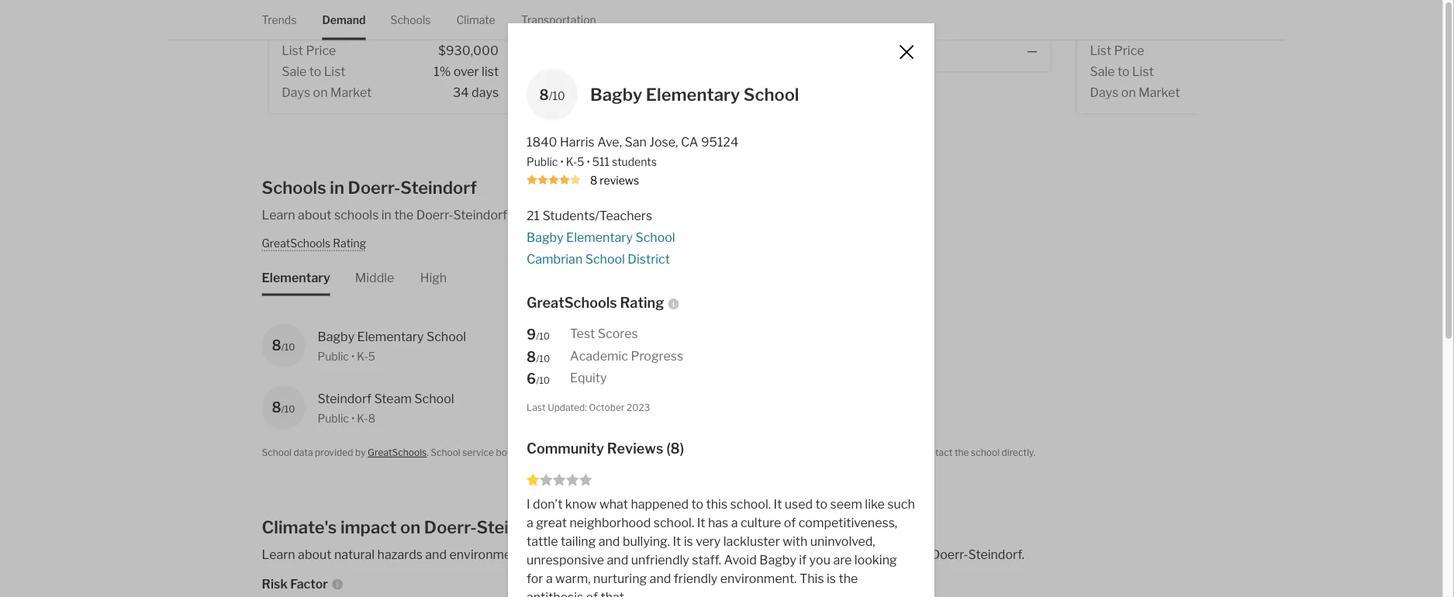 Task type: locate. For each thing, give the bounding box(es) containing it.
0 horizontal spatial rating
[[333, 237, 366, 250]]

are inside i don't know what happened to this school. it used to seem like such a great neighborhood school. it has a culture of competitiveness, tattle tailing and bullying. it is very lackluster with uninvolved, unresponsive and unfriendly staff. avoid bagby if you are looking for a warm, nurturing and friendly environment. this is the antithesis of that.
[[833, 553, 852, 568]]

0 horizontal spatial used
[[627, 447, 648, 458]]

8 /10 for 511
[[272, 337, 295, 354]]

/10 up 6 /10
[[536, 353, 550, 364]]

—
[[1027, 43, 1038, 58]]

san inside 1840 harris ave, san jose, ca 95124 public • k-5 • 511 students
[[625, 134, 647, 149]]

0 vertical spatial students
[[621, 350, 667, 363]]

1 vertical spatial impact
[[834, 547, 874, 562]]

1 vertical spatial school.
[[654, 515, 694, 531]]

/10 inside 9 /10
[[536, 330, 550, 342]]

2 2881 from the left
[[552, 13, 574, 24]]

area
[[510, 207, 535, 222]]

students for 502
[[621, 412, 667, 425]]

2 horizontal spatial it
[[774, 497, 782, 512]]

greatschools rating up elementary element
[[262, 237, 366, 250]]

school. up culture
[[730, 497, 771, 512]]

1 horizontal spatial it
[[697, 515, 705, 531]]

meridian up list price
[[306, 13, 344, 24]]

8 /10 up data
[[272, 399, 295, 416]]

san right dr,
[[898, 13, 915, 24]]

are
[[547, 447, 561, 458], [833, 553, 852, 568]]

1 vertical spatial for
[[527, 571, 543, 586]]

0 horizontal spatial the
[[394, 207, 414, 222]]

0 vertical spatial k-
[[566, 155, 577, 168]]

2 price from the left
[[1115, 43, 1145, 58]]

in up schools
[[330, 177, 344, 198]]

learn up risk
[[262, 547, 295, 562]]

steindorf down i
[[477, 517, 553, 538]]

k- inside bagby elementary school public • k-5
[[357, 350, 368, 363]]

1 horizontal spatial greatschools
[[368, 447, 427, 458]]

0 vertical spatial learn
[[262, 207, 295, 222]]

greatschools link
[[368, 447, 427, 458]]

about up factor
[[298, 547, 332, 562]]

1 vertical spatial used
[[785, 497, 813, 512]]

6 /10
[[527, 370, 550, 387]]

5
[[577, 155, 584, 168], [368, 350, 375, 363]]

public inside steindorf steam school public • k-8
[[318, 412, 349, 425]]

students/teachers
[[543, 208, 652, 223]]

san for dr,
[[898, 13, 915, 24]]

0 horizontal spatial 2881
[[282, 13, 304, 24]]

steindorf inside steindorf steam school public • k-8
[[318, 391, 372, 406]]

days on market
[[821, 43, 911, 58], [282, 85, 372, 100], [552, 85, 642, 100]]

could
[[799, 547, 831, 562]]

climate
[[456, 13, 495, 26]]

5 inside 1840 harris ave, san jose, ca 95124 public • k-5 • 511 students
[[577, 155, 584, 168]]

school right steam in the bottom of the page
[[414, 391, 454, 406]]

floods,
[[614, 547, 653, 562]]

it up culture
[[774, 497, 782, 512]]

k- for bagby elementary school
[[357, 350, 368, 363]]

climate link
[[456, 0, 495, 40]]

1 vertical spatial 5
[[368, 350, 375, 363]]

1 horizontal spatial are
[[833, 553, 852, 568]]

0 horizontal spatial 5
[[368, 350, 375, 363]]

1 horizontal spatial schools
[[390, 13, 431, 26]]

/10 up last
[[536, 375, 550, 386]]

•
[[560, 155, 564, 168], [587, 155, 590, 168], [351, 350, 355, 363], [351, 412, 355, 425]]

0 vertical spatial schools
[[390, 13, 431, 26]]

2 vertical spatial the
[[839, 571, 858, 586]]

2 students from the top
[[621, 412, 667, 425]]

cambrian school district link
[[527, 251, 670, 270]]

0 horizontal spatial schools
[[262, 177, 326, 198]]

hill
[[847, 13, 861, 24]]

price inside list price sale to list days on market
[[1115, 43, 1145, 58]]

34 days
[[453, 85, 499, 100]]

staff.
[[692, 553, 721, 568]]

1 horizontal spatial the
[[839, 571, 858, 586]]

1 horizontal spatial meridian
[[576, 13, 614, 24]]

2 vertical spatial in
[[918, 547, 929, 562]]

bagby elementary school button
[[318, 328, 531, 346]]

1 vertical spatial are
[[833, 553, 852, 568]]

1 horizontal spatial in
[[381, 207, 392, 222]]

2630
[[821, 13, 845, 24]]

such up warm,
[[568, 547, 596, 562]]

ca for 2881 meridian ave #202, san jose, ca 95124
[[434, 13, 447, 24]]

1 price from the left
[[306, 43, 337, 58]]

cambrian
[[527, 251, 583, 267]]

jose, right #202,
[[411, 13, 432, 24]]

2881 meridian ave #202, san jose, ca 95124
[[282, 13, 477, 24]]

san right #202,
[[392, 13, 409, 24]]

days on market down list price
[[282, 85, 372, 100]]

jose,
[[411, 13, 432, 24], [681, 13, 702, 24], [917, 13, 939, 24], [649, 134, 678, 149]]

0 horizontal spatial such
[[568, 547, 596, 562]]

/10
[[549, 89, 565, 102], [536, 330, 550, 342], [281, 341, 295, 353], [536, 353, 550, 364], [536, 375, 550, 386], [281, 404, 295, 415]]

ave left #202,
[[346, 13, 363, 24]]

of up with
[[784, 515, 796, 531]]

0 vertical spatial is
[[684, 534, 693, 549]]

0 vertical spatial used
[[627, 447, 648, 458]]

the left school
[[955, 447, 969, 458]]

bagby down elementary element
[[318, 329, 355, 344]]

#202,
[[365, 13, 390, 24]]

meridian left #364,
[[576, 13, 614, 24]]

0 horizontal spatial days
[[472, 85, 499, 100]]

students down scores
[[621, 350, 667, 363]]

schools for schools in doerr-steindorf
[[262, 177, 326, 198]]

1 horizontal spatial greatschools rating
[[527, 294, 664, 311]]

• up 'provided'
[[351, 412, 355, 425]]

0 vertical spatial of
[[784, 515, 796, 531]]

/10 for bagby elementary school
[[549, 89, 565, 102]]

1 horizontal spatial rating
[[620, 294, 664, 311]]

school. down happened
[[654, 515, 694, 531]]

seem
[[830, 497, 862, 512]]

a right has
[[731, 515, 738, 531]]

1 horizontal spatial 2881
[[552, 13, 574, 24]]

2 ave from the left
[[616, 13, 632, 24]]

1 horizontal spatial ave
[[616, 13, 632, 24]]

school down bagby elementary school link
[[585, 251, 625, 267]]

and
[[599, 534, 620, 549], [425, 547, 447, 562], [720, 547, 742, 562], [607, 553, 628, 568], [650, 571, 671, 586]]

greatschools right by
[[368, 447, 427, 458]]

20
[[723, 85, 739, 100]]

1 vertical spatial public
[[318, 350, 349, 363]]

intended
[[563, 447, 601, 458]]

for up antithesis
[[527, 571, 543, 586]]

511 down ave,
[[592, 155, 610, 168]]

9 /10
[[527, 326, 550, 343]]

sale inside list price sale to list days on market
[[1090, 64, 1115, 79]]

0 horizontal spatial price
[[306, 43, 337, 58]]

• up steindorf steam school public • k-8
[[351, 350, 355, 363]]

equity
[[570, 370, 607, 385]]

5 down harris
[[577, 155, 584, 168]]

doerr- up environmental on the left of the page
[[424, 517, 477, 538]]

impact down competitiveness,
[[834, 547, 874, 562]]

bagby up cambrian
[[527, 230, 564, 245]]

/10 for test scores
[[536, 330, 550, 342]]

over
[[454, 64, 479, 79]]

21 students/teachers bagby elementary school cambrian school district
[[527, 208, 675, 267]]

steindorf
[[400, 177, 477, 198], [453, 207, 507, 222], [318, 391, 372, 406], [477, 517, 553, 538]]

2 meridian from the left
[[576, 13, 614, 24]]

doerr- up schools
[[348, 177, 400, 198]]

0 vertical spatial impact
[[340, 517, 397, 538]]

2 sale to list from the left
[[552, 64, 615, 79]]

1 horizontal spatial days
[[742, 85, 769, 100]]

progress
[[631, 348, 683, 363]]

0 vertical spatial 511
[[592, 155, 610, 168]]

1 vertical spatial 511
[[621, 329, 641, 344]]

1 vertical spatial greatschools rating
[[527, 294, 664, 311]]

to
[[310, 64, 322, 79], [579, 64, 591, 79], [1118, 64, 1130, 79], [603, 447, 612, 458], [692, 497, 704, 512], [816, 497, 828, 512]]

8 /10 down elementary element
[[272, 337, 295, 354]]

only.
[[707, 447, 726, 458]]

k- inside steindorf steam school public • k-8
[[357, 412, 368, 425]]

1 horizontal spatial days on market
[[552, 85, 642, 100]]

3 sale from the left
[[1090, 64, 1115, 79]]

public up steindorf steam school public • k-8
[[318, 350, 349, 363]]

ave left #364,
[[616, 13, 632, 24]]

impact
[[340, 517, 397, 538], [834, 547, 874, 562]]

it left has
[[697, 515, 705, 531]]

511 inside the 511 students
[[621, 329, 641, 344]]

20 days
[[723, 85, 769, 100]]

1 days from the left
[[472, 85, 499, 100]]

as left the '('
[[650, 447, 660, 458]]

such
[[888, 497, 915, 512], [568, 547, 596, 562]]

ca for 2881 meridian ave #364, san jose, ca 95124
[[704, 13, 717, 24]]

elementary inside bagby elementary school public • k-5
[[357, 329, 424, 344]]

schools in doerr-steindorf
[[262, 177, 477, 198]]

as left floods,
[[599, 547, 612, 562]]

/10 left test
[[536, 330, 550, 342]]

public
[[527, 155, 558, 168], [318, 350, 349, 363], [318, 412, 349, 425]]

public inside bagby elementary school public • k-5
[[318, 350, 349, 363]]

greatschools up test
[[527, 294, 617, 311]]

meridian
[[306, 13, 344, 24], [576, 13, 614, 24]]

ca right schools link
[[434, 13, 447, 24]]

/10 inside 6 /10
[[536, 375, 550, 386]]

2 about from the top
[[298, 547, 332, 562]]

k- up by
[[357, 412, 368, 425]]

used up with
[[785, 497, 813, 512]]

1 horizontal spatial impact
[[834, 547, 874, 562]]

public down 1840
[[527, 155, 558, 168]]

housing
[[557, 517, 621, 538]]

jose, up students
[[649, 134, 678, 149]]

to inside list price sale to list days on market
[[1118, 64, 1130, 79]]

market for 20
[[600, 85, 642, 100]]

such right like
[[888, 497, 915, 512]]

bagby inside bagby elementary school public • k-5
[[318, 329, 355, 344]]

ave for sale to list
[[346, 13, 363, 24]]

k- down harris
[[566, 155, 577, 168]]

the down schools in doerr-steindorf
[[394, 207, 414, 222]]

days on market up ave,
[[552, 85, 642, 100]]

public up 'provided'
[[318, 412, 349, 425]]

learn
[[262, 207, 295, 222], [262, 547, 295, 562]]

k- up steindorf steam school public • k-8
[[357, 350, 368, 363]]

1 ave from the left
[[346, 13, 363, 24]]

schools
[[334, 207, 379, 222]]

2 days from the left
[[742, 85, 769, 100]]

sale to list
[[282, 64, 346, 79], [552, 64, 615, 79]]

public inside 1840 harris ave, san jose, ca 95124 public • k-5 • 511 students
[[527, 155, 558, 168]]

1 vertical spatial learn
[[262, 547, 295, 562]]

2 horizontal spatial the
[[955, 447, 969, 458]]

reference
[[662, 447, 705, 458]]

2881 meridian ave #364, san jose, ca 95124
[[552, 13, 748, 24]]

schools
[[390, 13, 431, 26], [262, 177, 326, 198]]

1 horizontal spatial sale
[[552, 64, 576, 79]]

1 horizontal spatial price
[[1115, 43, 1145, 58]]

days on market for 34
[[282, 85, 372, 100]]

neighborhood
[[570, 515, 651, 531]]

be
[[614, 447, 625, 458]]

1 vertical spatial students
[[621, 412, 667, 425]]

is right this
[[827, 571, 836, 586]]

steindorf left steam in the bottom of the page
[[318, 391, 372, 406]]

jose, right dr,
[[917, 13, 939, 24]]

1 vertical spatial k-
[[357, 350, 368, 363]]

6
[[527, 370, 536, 387]]

school right the .
[[431, 447, 461, 458]]

greatschools rating up test scores
[[527, 294, 664, 311]]

middle
[[355, 270, 394, 285]]

high element
[[420, 251, 447, 296]]

1 horizontal spatial used
[[785, 497, 813, 512]]

climate's
[[262, 517, 337, 538]]

8 /10
[[539, 86, 565, 103], [272, 337, 295, 354], [527, 348, 550, 365], [272, 399, 295, 416]]

price for list price sale to list days on market
[[1115, 43, 1145, 58]]

the down looking
[[839, 571, 858, 586]]

used inside i don't know what happened to this school. it used to seem like such a great neighborhood school. it has a culture of competitiveness, tattle tailing and bullying. it is very lackluster with uninvolved, unresponsive and unfriendly staff. avoid bagby if you are looking for a warm, nurturing and friendly environment. this is the antithesis of that.
[[785, 497, 813, 512]]

0 vertical spatial public
[[527, 155, 558, 168]]

days right 20
[[742, 85, 769, 100]]

0 vertical spatial about
[[298, 207, 332, 222]]

0 vertical spatial school.
[[730, 497, 771, 512]]

san for #364,
[[662, 13, 679, 24]]

jose, right #364,
[[681, 13, 702, 24]]

0 horizontal spatial for
[[527, 571, 543, 586]]

rating down schools
[[333, 237, 366, 250]]

on
[[852, 43, 867, 58], [313, 85, 328, 100], [583, 85, 598, 100], [1122, 85, 1136, 100], [400, 517, 421, 538]]

sale
[[282, 64, 307, 79], [552, 64, 576, 79], [1090, 64, 1115, 79]]

sale to list down list price
[[282, 64, 346, 79]]

on for —
[[852, 43, 867, 58]]

2 vertical spatial greatschools
[[368, 447, 427, 458]]

0 horizontal spatial greatschools
[[262, 237, 331, 250]]

greatschools up elementary element
[[262, 237, 331, 250]]

san up students
[[625, 134, 647, 149]]

1 horizontal spatial sale to list
[[552, 64, 615, 79]]

school down high
[[427, 329, 466, 344]]

are left "intended"
[[547, 447, 561, 458]]

1 horizontal spatial is
[[827, 571, 836, 586]]

middle element
[[355, 251, 394, 296]]

learn for learn about schools in the doerr-steindorf area
[[262, 207, 295, 222]]

2881
[[282, 13, 304, 24], [552, 13, 574, 24]]

is left very
[[684, 534, 693, 549]]

that
[[773, 547, 797, 562]]

trends
[[262, 13, 297, 26]]

0 vertical spatial are
[[547, 447, 561, 458]]

rating
[[333, 237, 366, 250], [620, 294, 664, 311]]

list
[[282, 43, 304, 58], [1090, 43, 1112, 58], [324, 64, 346, 79], [594, 64, 615, 79], [1133, 64, 1154, 79]]

steindorf up learn about schools in the doerr-steindorf area
[[400, 177, 477, 198]]

0 vertical spatial for
[[857, 447, 869, 458]]

students for 511
[[621, 350, 667, 363]]

1 learn from the top
[[262, 207, 295, 222]]

1 about from the top
[[298, 207, 332, 222]]

0 horizontal spatial sale
[[282, 64, 307, 79]]

school inside steindorf steam school public • k-8
[[414, 391, 454, 406]]

1 vertical spatial as
[[599, 547, 612, 562]]

rating 4.0 out of 5 element
[[527, 172, 581, 185]]

ca right #364,
[[704, 13, 717, 24]]

1 horizontal spatial 5
[[577, 155, 584, 168]]

it up unfriendly
[[673, 534, 681, 549]]

market for 34
[[331, 85, 372, 100]]

1 horizontal spatial 511
[[621, 329, 641, 344]]

1 vertical spatial schools
[[262, 177, 326, 198]]

1 vertical spatial in
[[381, 207, 392, 222]]

this
[[800, 571, 824, 586]]

about for schools
[[298, 207, 332, 222]]

1 vertical spatial greatschools
[[527, 294, 617, 311]]

bagby left if
[[759, 553, 796, 568]]

1 vertical spatial of
[[586, 590, 598, 597]]

1 horizontal spatial such
[[888, 497, 915, 512]]

511 up academic progress at the left bottom of the page
[[621, 329, 641, 344]]

1 vertical spatial it
[[697, 515, 705, 531]]

0 vertical spatial rating
[[333, 237, 366, 250]]

0 vertical spatial 5
[[577, 155, 584, 168]]

0 horizontal spatial is
[[684, 534, 693, 549]]

days on market down park
[[821, 43, 911, 58]]

for right eligibility
[[857, 447, 869, 458]]

reviews
[[600, 174, 639, 187]]

has
[[708, 515, 729, 531]]

learn about natural hazards and environmental risks, such as floods, fires, wind, and heat that      could impact homes in doerr-steindorf.
[[262, 547, 1024, 562]]

502 students
[[621, 391, 667, 425]]

1 2881 from the left
[[282, 13, 304, 24]]

steindorf left area
[[453, 207, 507, 222]]

0 horizontal spatial days on market
[[282, 85, 372, 100]]

in right homes
[[918, 547, 929, 562]]

5 inside bagby elementary school public • k-5
[[368, 350, 375, 363]]

502
[[621, 391, 645, 406]]

rating up scores
[[620, 294, 664, 311]]

0 vertical spatial in
[[330, 177, 344, 198]]

0 horizontal spatial greatschools rating
[[262, 237, 366, 250]]

days down the list
[[472, 85, 499, 100]]

8 reviews
[[590, 174, 639, 187]]

san right #364,
[[662, 13, 679, 24]]

95124 for 2881 meridian ave #364, san jose, ca 95124
[[719, 13, 748, 24]]

students down 502
[[621, 412, 667, 425]]

as
[[650, 447, 660, 458], [599, 547, 612, 562]]

• inside steindorf steam school public • k-8
[[351, 412, 355, 425]]

happened
[[631, 497, 689, 512]]

2 vertical spatial it
[[673, 534, 681, 549]]

greatschools
[[262, 237, 331, 250], [527, 294, 617, 311], [368, 447, 427, 458]]

0 vertical spatial as
[[650, 447, 660, 458]]

used right be
[[627, 447, 648, 458]]

0 horizontal spatial meridian
[[306, 13, 344, 24]]

1 horizontal spatial of
[[784, 515, 796, 531]]

about left schools
[[298, 207, 332, 222]]

bagby inside i don't know what happened to this school. it used to seem like such a great neighborhood school. it has a culture of competitiveness, tattle tailing and bullying. it is very lackluster with uninvolved, unresponsive and unfriendly staff. avoid bagby if you are looking for a warm, nurturing and friendly environment. this is the antithesis of that.
[[759, 553, 796, 568]]

2 learn from the top
[[262, 547, 295, 562]]

2 vertical spatial public
[[318, 412, 349, 425]]

1 vertical spatial about
[[298, 547, 332, 562]]

0 horizontal spatial school.
[[654, 515, 694, 531]]

/10 down elementary element
[[281, 341, 295, 353]]

2 horizontal spatial days on market
[[821, 43, 911, 58]]

are down "uninvolved,"
[[833, 553, 852, 568]]

k- inside 1840 harris ave, san jose, ca 95124 public • k-5 • 511 students
[[566, 155, 577, 168]]

know
[[565, 497, 597, 512]]

0 vertical spatial it
[[774, 497, 782, 512]]

1 vertical spatial such
[[568, 547, 596, 562]]

school
[[971, 447, 1000, 458]]

5 up steam in the bottom of the page
[[368, 350, 375, 363]]

0 horizontal spatial of
[[586, 590, 598, 597]]

0 horizontal spatial sale to list
[[282, 64, 346, 79]]

about for natural
[[298, 547, 332, 562]]

95124 for 2881 meridian ave #202, san jose, ca 95124
[[449, 13, 477, 24]]

days for 20 days
[[742, 85, 769, 100]]

ca down bagby elementary school
[[681, 134, 698, 149]]

1 meridian from the left
[[306, 13, 344, 24]]

1 students from the top
[[621, 350, 667, 363]]

1840
[[527, 134, 557, 149]]

ca for 2630 hill park dr, san jose, ca 95124
[[941, 13, 954, 24]]

0 horizontal spatial 511
[[592, 155, 610, 168]]



Task type: vqa. For each thing, say whether or not it's contained in the screenshot.


Task type: describe. For each thing, give the bounding box(es) containing it.
for inside i don't know what happened to this school. it used to seem like such a great neighborhood school. it has a culture of competitiveness, tattle tailing and bullying. it is very lackluster with uninvolved, unresponsive and unfriendly staff. avoid bagby if you are looking for a warm, nurturing and friendly environment. this is the antithesis of that.
[[527, 571, 543, 586]]

2 horizontal spatial in
[[918, 547, 929, 562]]

market for —
[[870, 43, 911, 58]]

nurturing
[[593, 571, 647, 586]]

(
[[666, 440, 671, 457]]

tailing
[[561, 534, 596, 549]]

bagby elementary school dialog
[[508, 23, 935, 597]]

last updated: october 2023
[[527, 402, 650, 413]]

8 /10 for 502
[[272, 399, 295, 416]]

meridian for to
[[306, 13, 344, 24]]

if
[[799, 553, 807, 568]]

learn for learn about natural hazards and environmental risks, such as floods, fires, wind, and heat that      could impact homes in doerr-steindorf.
[[262, 547, 295, 562]]

0 vertical spatial greatschools
[[262, 237, 331, 250]]

on inside list price sale to list days on market
[[1122, 85, 1136, 100]]

reviews
[[607, 440, 663, 457]]

list price
[[282, 43, 337, 58]]

• inside bagby elementary school public • k-5
[[351, 350, 355, 363]]

days for 20
[[552, 85, 580, 100]]

lackluster
[[723, 534, 780, 549]]

school right 20
[[744, 84, 799, 105]]

doerr- up high element
[[416, 207, 453, 222]]

elementary inside the 21 students/teachers bagby elementary school cambrian school district
[[566, 230, 633, 245]]

school inside bagby elementary school public • k-5
[[427, 329, 466, 344]]

on for 20
[[583, 85, 598, 100]]

9
[[527, 326, 536, 343]]

bagby inside the 21 students/teachers bagby elementary school cambrian school district
[[527, 230, 564, 245]]

0 horizontal spatial it
[[673, 534, 681, 549]]

jose, for #202,
[[411, 13, 432, 24]]

wind,
[[687, 547, 717, 562]]

k- for steindorf steam school
[[357, 412, 368, 425]]

1840 harris ave, san jose, ca 95124 public • k-5 • 511 students
[[527, 134, 739, 168]]

0 horizontal spatial are
[[547, 447, 561, 458]]

you
[[809, 553, 831, 568]]

environment.
[[720, 571, 797, 586]]

harris
[[560, 134, 595, 149]]

#364,
[[634, 13, 660, 24]]

unfriendly
[[631, 553, 689, 568]]

a left property,
[[871, 447, 876, 458]]

park
[[863, 13, 883, 24]]

steindorf.
[[968, 547, 1024, 562]]

friendly
[[674, 571, 718, 586]]

contact
[[919, 447, 953, 458]]

what
[[599, 497, 628, 512]]

scores
[[598, 326, 638, 341]]

verify
[[741, 447, 765, 458]]

21
[[527, 208, 540, 223]]

last
[[527, 402, 546, 413]]

demand link
[[322, 0, 366, 40]]

very
[[696, 534, 721, 549]]

list price sale to list days on market
[[1090, 43, 1181, 100]]

schools for schools
[[390, 13, 431, 26]]

doerr- right homes
[[931, 547, 968, 562]]

school up district
[[636, 230, 675, 245]]

/10 for academic progress
[[536, 353, 550, 364]]

i don't know what happened to this school. it used to seem like such a great neighborhood school. it has a culture of competitiveness, tattle tailing and bullying. it is very lackluster with uninvolved, unresponsive and unfriendly staff. avoid bagby if you are looking for a warm, nurturing and friendly environment. this is the antithesis of that.
[[527, 497, 915, 597]]

0 vertical spatial greatschools rating
[[262, 237, 366, 250]]

ca inside 1840 harris ave, san jose, ca 95124 public • k-5 • 511 students
[[681, 134, 698, 149]]

days for 34
[[282, 85, 311, 100]]

rating inside the bagby elementary school dialog
[[620, 294, 664, 311]]

meridian for on
[[576, 13, 614, 24]]

uninvolved,
[[810, 534, 875, 549]]

• down harris
[[587, 155, 590, 168]]

steindorf steam school public • k-8
[[318, 391, 454, 425]]

greatschools rating inside the bagby elementary school dialog
[[527, 294, 664, 311]]

academic progress
[[570, 348, 683, 363]]

greatschools inside the bagby elementary school dialog
[[527, 294, 617, 311]]

list
[[482, 64, 499, 79]]

8 inside steindorf steam school public • k-8
[[368, 412, 375, 425]]

price for list price
[[306, 43, 337, 58]]

34
[[453, 85, 469, 100]]

ave,
[[597, 134, 622, 149]]

enrollment
[[767, 447, 814, 458]]

0 vertical spatial the
[[394, 207, 414, 222]]

2 sale from the left
[[552, 64, 576, 79]]

1% over list
[[434, 64, 499, 79]]

0 horizontal spatial as
[[599, 547, 612, 562]]

.
[[427, 447, 429, 458]]

ave for days on market
[[616, 13, 632, 24]]

environmental
[[449, 547, 533, 562]]

school left data
[[262, 447, 292, 458]]

a up antithesis
[[546, 571, 553, 586]]

public for steindorf steam school
[[318, 412, 349, 425]]

fires,
[[656, 547, 685, 562]]

days on market for 20
[[552, 85, 642, 100]]

8 /10 for 21
[[539, 86, 565, 103]]

days for —
[[821, 43, 850, 58]]

dr,
[[885, 13, 896, 24]]

1 horizontal spatial school.
[[730, 497, 771, 512]]

1 vertical spatial the
[[955, 447, 969, 458]]

a down i
[[527, 515, 533, 531]]

october
[[589, 402, 625, 413]]

public for bagby elementary school
[[318, 350, 349, 363]]

with
[[783, 534, 808, 549]]

2881 for days on market
[[552, 13, 574, 24]]

1%
[[434, 64, 451, 79]]

this
[[706, 497, 728, 512]]

• up rating 4.0 out of 5 element
[[560, 155, 564, 168]]

like
[[865, 497, 885, 512]]

boundaries
[[496, 447, 545, 458]]

steindorf steam school button
[[318, 390, 531, 408]]

/10 up data
[[281, 404, 295, 415]]

schools link
[[390, 0, 431, 40]]

bagby up ave,
[[590, 84, 642, 105]]

/10 for equity
[[536, 375, 550, 386]]

such inside i don't know what happened to this school. it used to seem like such a great neighborhood school. it has a culture of competitiveness, tattle tailing and bullying. it is very lackluster with uninvolved, unresponsive and unfriendly staff. avoid bagby if you are looking for a warm, nurturing and friendly environment. this is the antithesis of that.
[[888, 497, 915, 512]]

natural
[[334, 547, 375, 562]]

factor
[[290, 576, 328, 591]]

elementary element
[[262, 251, 330, 296]]

2630 hill park dr, san jose, ca 95124
[[821, 13, 984, 24]]

1 sale to list from the left
[[282, 64, 346, 79]]

provided
[[315, 447, 353, 458]]

)
[[680, 440, 684, 457]]

school data provided by greatschools . school service boundaries are intended to be used as reference only. to verify enrollment eligibility for a property, contact the school directly.
[[262, 447, 1036, 458]]

2023
[[627, 402, 650, 413]]

test
[[570, 326, 595, 341]]

0 horizontal spatial impact
[[340, 517, 397, 538]]

bagby elementary school public • k-5
[[318, 329, 466, 363]]

market inside list price sale to list days on market
[[1139, 85, 1181, 100]]

data
[[294, 447, 313, 458]]

on for 34
[[313, 85, 328, 100]]

academic
[[570, 348, 628, 363]]

antithesis
[[527, 590, 583, 597]]

don't
[[533, 497, 563, 512]]

days on market for —
[[821, 43, 911, 58]]

95124 inside 1840 harris ave, san jose, ca 95124 public • k-5 • 511 students
[[701, 134, 739, 149]]

days inside list price sale to list days on market
[[1090, 85, 1119, 100]]

95124 for 2630 hill park dr, san jose, ca 95124
[[956, 13, 984, 24]]

climate's impact on doerr-steindorf housing
[[262, 517, 621, 538]]

days for 34 days
[[472, 85, 499, 100]]

2881 for sale to list
[[282, 13, 304, 24]]

san for #202,
[[392, 13, 409, 24]]

homes
[[876, 547, 916, 562]]

the inside i don't know what happened to this school. it used to seem like such a great neighborhood school. it has a culture of competitiveness, tattle tailing and bullying. it is very lackluster with uninvolved, unresponsive and unfriendly staff. avoid bagby if you are looking for a warm, nurturing and friendly environment. this is the antithesis of that.
[[839, 571, 858, 586]]

updated:
[[548, 402, 587, 413]]

8 /10 up 6 /10
[[527, 348, 550, 365]]

transportation link
[[521, 0, 596, 40]]

511 inside 1840 harris ave, san jose, ca 95124 public • k-5 • 511 students
[[592, 155, 610, 168]]

jose, for dr,
[[917, 13, 939, 24]]

avoid
[[724, 553, 757, 568]]

culture
[[741, 515, 781, 531]]

trends link
[[262, 0, 297, 40]]

jose, for #364,
[[681, 13, 702, 24]]

1 horizontal spatial for
[[857, 447, 869, 458]]

1 sale from the left
[[282, 64, 307, 79]]

jose, inside 1840 harris ave, san jose, ca 95124 public • k-5 • 511 students
[[649, 134, 678, 149]]

community reviews ( 8 )
[[527, 440, 684, 457]]

great
[[536, 515, 567, 531]]

warm,
[[555, 571, 591, 586]]

hazards
[[377, 547, 423, 562]]



